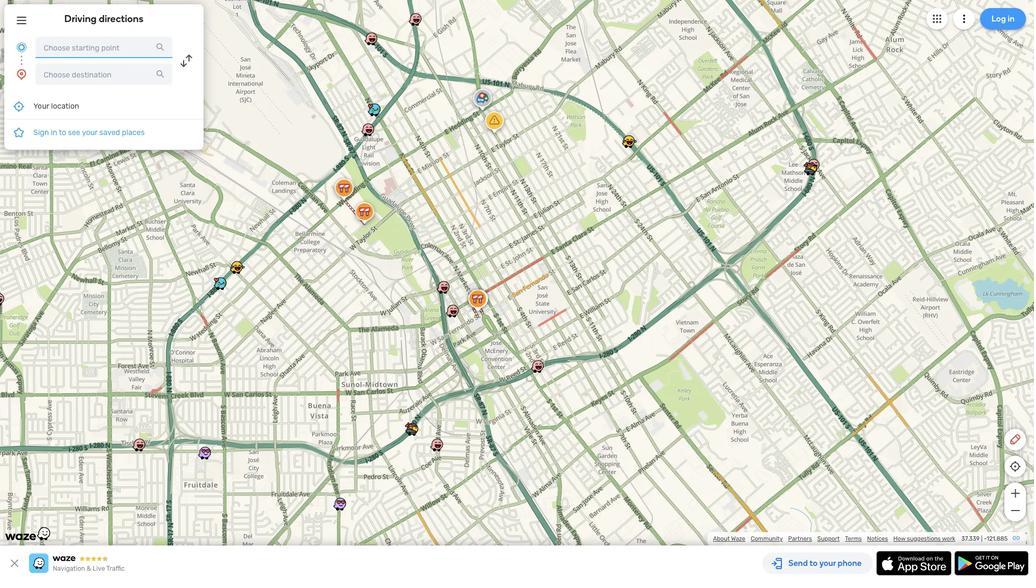 Task type: locate. For each thing, give the bounding box(es) containing it.
Choose destination text field
[[36, 64, 172, 85]]

list box
[[4, 94, 204, 150]]

community
[[751, 536, 783, 543]]

37.339 | -121.885
[[962, 536, 1008, 543]]

zoom out image
[[1009, 505, 1022, 518]]

community link
[[751, 536, 783, 543]]

pencil image
[[1009, 434, 1022, 447]]

work
[[942, 536, 956, 543]]

partners link
[[789, 536, 812, 543]]

about waze link
[[713, 536, 746, 543]]

directions
[[99, 13, 144, 25]]

terms link
[[845, 536, 862, 543]]

driving
[[64, 13, 97, 25]]

terms
[[845, 536, 862, 543]]

notices link
[[868, 536, 888, 543]]

121.885
[[987, 536, 1008, 543]]

waze
[[732, 536, 746, 543]]

suggestions
[[907, 536, 941, 543]]

navigation & live traffic
[[53, 566, 125, 573]]

-
[[984, 536, 987, 543]]

driving directions
[[64, 13, 144, 25]]

traffic
[[106, 566, 125, 573]]

notices
[[868, 536, 888, 543]]



Task type: vqa. For each thing, say whether or not it's contained in the screenshot.
Thu
no



Task type: describe. For each thing, give the bounding box(es) containing it.
navigation
[[53, 566, 85, 573]]

x image
[[8, 558, 21, 571]]

zoom in image
[[1009, 488, 1022, 501]]

37.339
[[962, 536, 980, 543]]

about waze community partners support terms notices how suggestions work
[[713, 536, 956, 543]]

star image
[[12, 126, 25, 139]]

partners
[[789, 536, 812, 543]]

&
[[87, 566, 91, 573]]

how
[[894, 536, 906, 543]]

live
[[93, 566, 105, 573]]

how suggestions work link
[[894, 536, 956, 543]]

Choose starting point text field
[[36, 37, 172, 58]]

support link
[[818, 536, 840, 543]]

location image
[[15, 68, 28, 81]]

recenter image
[[12, 100, 25, 113]]

current location image
[[15, 41, 28, 54]]

support
[[818, 536, 840, 543]]

|
[[982, 536, 983, 543]]

link image
[[1012, 535, 1021, 543]]

about
[[713, 536, 730, 543]]



